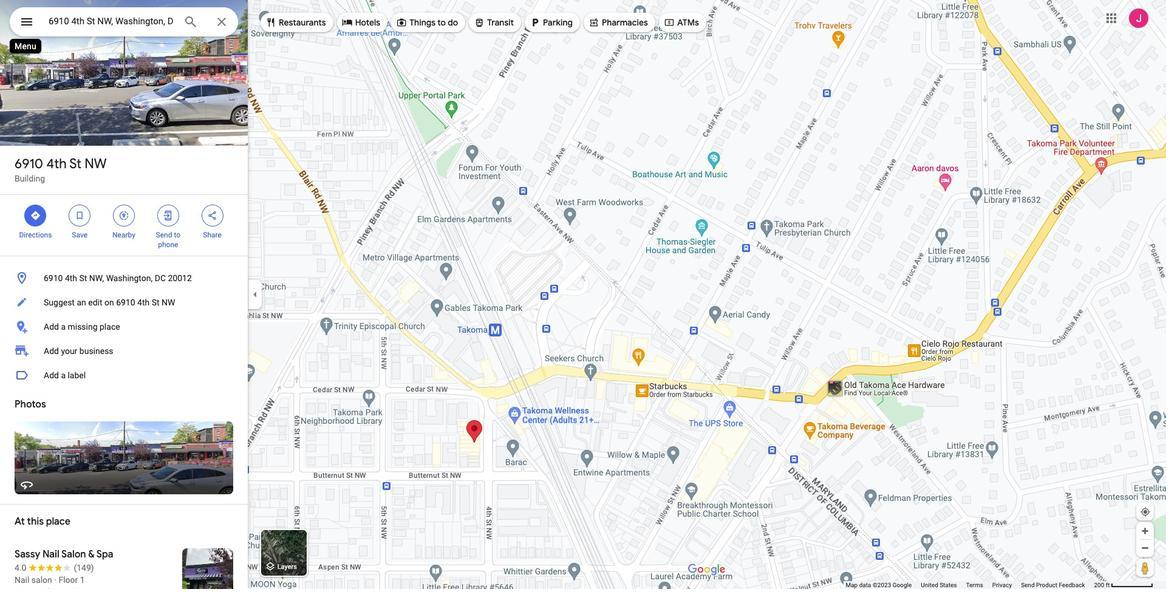 Task type: locate. For each thing, give the bounding box(es) containing it.
send left product
[[1021, 582, 1035, 589]]

place right this
[[46, 516, 70, 528]]

6910 4th st nw, washington, dc 20012
[[44, 273, 192, 283]]

6910 inside 6910 4th st nw building
[[15, 156, 43, 173]]


[[30, 209, 41, 222]]


[[342, 16, 353, 29]]

actions for 6910 4th st nw region
[[0, 195, 248, 256]]

a for missing
[[61, 322, 66, 332]]

send for send product feedback
[[1021, 582, 1035, 589]]

0 vertical spatial add
[[44, 322, 59, 332]]

ft
[[1106, 582, 1110, 589]]

sassy
[[15, 549, 40, 561]]

0 vertical spatial to
[[438, 17, 446, 28]]

google account: james peterson  
(james.peterson1902@gmail.com) image
[[1129, 8, 1149, 28]]

add your business link
[[0, 339, 248, 363]]

add for add your business
[[44, 346, 59, 356]]

4th inside 6910 4th st nw building
[[46, 156, 67, 173]]

united states button
[[921, 581, 957, 589]]

add a label
[[44, 371, 86, 380]]

privacy
[[992, 582, 1012, 589]]

1 a from the top
[[61, 322, 66, 332]]

6910 4th St NW, Washington, DC 20012 field
[[10, 7, 238, 36]]

 button
[[10, 7, 44, 39]]

1 vertical spatial a
[[61, 371, 66, 380]]

st up the 
[[69, 156, 81, 173]]

1 horizontal spatial send
[[1021, 582, 1035, 589]]

1 vertical spatial place
[[46, 516, 70, 528]]

product
[[1036, 582, 1058, 589]]

2 vertical spatial 6910
[[116, 298, 135, 307]]

4.0
[[15, 563, 26, 573]]

atms
[[677, 17, 699, 28]]

terms
[[966, 582, 983, 589]]

footer
[[846, 581, 1094, 589]]

place down suggest an edit on 6910 4th st nw
[[100, 322, 120, 332]]

0 vertical spatial st
[[69, 156, 81, 173]]

an
[[77, 298, 86, 307]]

1 vertical spatial nw
[[162, 298, 175, 307]]

st left nw,
[[79, 273, 87, 283]]

nw
[[85, 156, 107, 173], [162, 298, 175, 307]]

2 vertical spatial st
[[152, 298, 159, 307]]

nearby
[[112, 231, 135, 239]]

6910 inside suggest an edit on 6910 4th st nw button
[[116, 298, 135, 307]]

0 horizontal spatial nail
[[15, 575, 29, 585]]

add left your
[[44, 346, 59, 356]]

add a label button
[[0, 363, 248, 388]]

0 vertical spatial 4th
[[46, 156, 67, 173]]

restaurants
[[279, 17, 326, 28]]

 things to do
[[396, 16, 458, 29]]

a left the missing
[[61, 322, 66, 332]]

sassy nail salon & spa
[[15, 549, 113, 561]]

1 horizontal spatial nw
[[162, 298, 175, 307]]

3 add from the top
[[44, 371, 59, 380]]

show your location image
[[1140, 507, 1151, 518]]

do
[[448, 17, 458, 28]]

send up phone
[[156, 231, 172, 239]]

hotels
[[355, 17, 380, 28]]

6910 inside 6910 4th st nw, washington, dc 20012 button
[[44, 273, 63, 283]]

6910 up building
[[15, 156, 43, 173]]

1 vertical spatial send
[[1021, 582, 1035, 589]]

send to phone
[[156, 231, 180, 249]]

0 horizontal spatial 6910
[[15, 156, 43, 173]]

transit
[[487, 17, 514, 28]]

1 horizontal spatial place
[[100, 322, 120, 332]]

6910 right on
[[116, 298, 135, 307]]

to up phone
[[174, 231, 180, 239]]

st for nw,
[[79, 273, 87, 283]]

1 horizontal spatial to
[[438, 17, 446, 28]]

send product feedback
[[1021, 582, 1085, 589]]

nw inside button
[[162, 298, 175, 307]]

add a missing place
[[44, 322, 120, 332]]

4th
[[46, 156, 67, 173], [65, 273, 77, 283], [137, 298, 150, 307]]

st
[[69, 156, 81, 173], [79, 273, 87, 283], [152, 298, 159, 307]]

0 vertical spatial nw
[[85, 156, 107, 173]]

0 vertical spatial send
[[156, 231, 172, 239]]

spa
[[96, 549, 113, 561]]

add
[[44, 322, 59, 332], [44, 346, 59, 356], [44, 371, 59, 380]]

0 horizontal spatial place
[[46, 516, 70, 528]]

nw up the 
[[85, 156, 107, 173]]

nail up 4.0 stars 149 reviews image
[[43, 549, 59, 561]]

2 vertical spatial add
[[44, 371, 59, 380]]

 parking
[[530, 16, 573, 29]]

place
[[100, 322, 120, 332], [46, 516, 70, 528]]

feedback
[[1059, 582, 1085, 589]]

2 vertical spatial 4th
[[137, 298, 150, 307]]

2 add from the top
[[44, 346, 59, 356]]

6910 up suggest
[[44, 273, 63, 283]]

0 vertical spatial 6910
[[15, 156, 43, 173]]

send inside button
[[1021, 582, 1035, 589]]

add down suggest
[[44, 322, 59, 332]]

place inside add a missing place button
[[100, 322, 120, 332]]

send inside "send to phone"
[[156, 231, 172, 239]]

0 vertical spatial place
[[100, 322, 120, 332]]

0 vertical spatial nail
[[43, 549, 59, 561]]

2 a from the top
[[61, 371, 66, 380]]

google
[[893, 582, 912, 589]]

add left label
[[44, 371, 59, 380]]

to inside  things to do
[[438, 17, 446, 28]]

send for send to phone
[[156, 231, 172, 239]]

1
[[80, 575, 85, 585]]

footer inside google maps element
[[846, 581, 1094, 589]]

zoom out image
[[1141, 544, 1150, 553]]

your
[[61, 346, 77, 356]]

footer containing map data ©2023 google
[[846, 581, 1094, 589]]

1 vertical spatial add
[[44, 346, 59, 356]]

4th for nw
[[46, 156, 67, 173]]

0 horizontal spatial nw
[[85, 156, 107, 173]]

edit
[[88, 298, 102, 307]]

None field
[[49, 14, 174, 29]]

1 horizontal spatial 6910
[[44, 273, 63, 283]]

0 vertical spatial a
[[61, 322, 66, 332]]

1 vertical spatial to
[[174, 231, 180, 239]]

things
[[410, 17, 436, 28]]

(149)
[[74, 563, 94, 573]]

a
[[61, 322, 66, 332], [61, 371, 66, 380]]

1 vertical spatial 6910
[[44, 273, 63, 283]]

1 add from the top
[[44, 322, 59, 332]]

0 horizontal spatial send
[[156, 231, 172, 239]]

nw down the dc
[[162, 298, 175, 307]]

to left do
[[438, 17, 446, 28]]

floor
[[59, 575, 78, 585]]

st inside 6910 4th st nw building
[[69, 156, 81, 173]]

 restaurants
[[265, 16, 326, 29]]

to inside "send to phone"
[[174, 231, 180, 239]]

salon
[[31, 575, 52, 585]]

nw inside 6910 4th st nw building
[[85, 156, 107, 173]]

 atms
[[664, 16, 699, 29]]

st down the dc
[[152, 298, 159, 307]]

1 vertical spatial nail
[[15, 575, 29, 585]]

0 horizontal spatial to
[[174, 231, 180, 239]]

save
[[72, 231, 87, 239]]

send product feedback button
[[1021, 581, 1085, 589]]

suggest an edit on 6910 4th st nw button
[[0, 290, 248, 315]]

nail down 4.0 on the bottom of page
[[15, 575, 29, 585]]

1 vertical spatial st
[[79, 273, 87, 283]]


[[118, 209, 129, 222]]

1 vertical spatial 4th
[[65, 273, 77, 283]]

layers
[[277, 563, 297, 571]]


[[530, 16, 541, 29]]

2 horizontal spatial 6910
[[116, 298, 135, 307]]

6910
[[15, 156, 43, 173], [44, 273, 63, 283], [116, 298, 135, 307]]

a left label
[[61, 371, 66, 380]]


[[19, 13, 34, 30]]


[[396, 16, 407, 29]]

send
[[156, 231, 172, 239], [1021, 582, 1035, 589]]



Task type: vqa. For each thing, say whether or not it's contained in the screenshot.
Osaka
no



Task type: describe. For each thing, give the bounding box(es) containing it.
&
[[88, 549, 94, 561]]

map data ©2023 google
[[846, 582, 912, 589]]

states
[[940, 582, 957, 589]]

photos
[[15, 398, 46, 411]]

suggest an edit on 6910 4th st nw
[[44, 298, 175, 307]]

200 ft button
[[1094, 582, 1154, 589]]

terms button
[[966, 581, 983, 589]]

google maps element
[[0, 0, 1166, 589]]

united states
[[921, 582, 957, 589]]

zoom in image
[[1141, 527, 1150, 536]]

map
[[846, 582, 858, 589]]

at
[[15, 516, 25, 528]]

a for label
[[61, 371, 66, 380]]

 transit
[[474, 16, 514, 29]]

add your business
[[44, 346, 113, 356]]

washington,
[[106, 273, 153, 283]]

1 horizontal spatial nail
[[43, 549, 59, 561]]


[[163, 209, 174, 222]]

suggest
[[44, 298, 75, 307]]


[[664, 16, 675, 29]]

4th for nw,
[[65, 273, 77, 283]]

st for nw
[[69, 156, 81, 173]]

united
[[921, 582, 938, 589]]

data
[[859, 582, 871, 589]]

add for add a missing place
[[44, 322, 59, 332]]

business
[[79, 346, 113, 356]]

·
[[54, 575, 56, 585]]

6910 4th st nw building
[[15, 156, 107, 183]]

nw,
[[89, 273, 104, 283]]

label
[[68, 371, 86, 380]]

this
[[27, 516, 44, 528]]


[[589, 16, 600, 29]]

add a missing place button
[[0, 315, 248, 339]]

at this place
[[15, 516, 70, 528]]

phone
[[158, 241, 178, 249]]

add for add a label
[[44, 371, 59, 380]]

 search field
[[10, 7, 238, 39]]


[[207, 209, 218, 222]]

 pharmacies
[[589, 16, 648, 29]]

parking
[[543, 17, 573, 28]]

show street view coverage image
[[1137, 559, 1154, 577]]

pharmacies
[[602, 17, 648, 28]]

20012
[[168, 273, 192, 283]]

directions
[[19, 231, 52, 239]]

200 ft
[[1094, 582, 1110, 589]]

6910 for nw
[[15, 156, 43, 173]]

salon
[[61, 549, 86, 561]]

4.0 stars 149 reviews image
[[15, 562, 94, 574]]

6910 4th st nw, washington, dc 20012 button
[[0, 266, 248, 290]]

dc
[[155, 273, 166, 283]]

6910 4th st nw main content
[[0, 0, 248, 589]]

none field inside 6910 4th st nw, washington, dc 20012 field
[[49, 14, 174, 29]]

200
[[1094, 582, 1105, 589]]

nail salon · floor 1
[[15, 575, 85, 585]]

missing
[[68, 322, 98, 332]]

 hotels
[[342, 16, 380, 29]]

privacy button
[[992, 581, 1012, 589]]


[[74, 209, 85, 222]]

building
[[15, 174, 45, 183]]

collapse side panel image
[[248, 288, 262, 301]]


[[474, 16, 485, 29]]


[[265, 16, 276, 29]]

share
[[203, 231, 222, 239]]

on
[[104, 298, 114, 307]]

©2023
[[873, 582, 891, 589]]

6910 for nw,
[[44, 273, 63, 283]]



